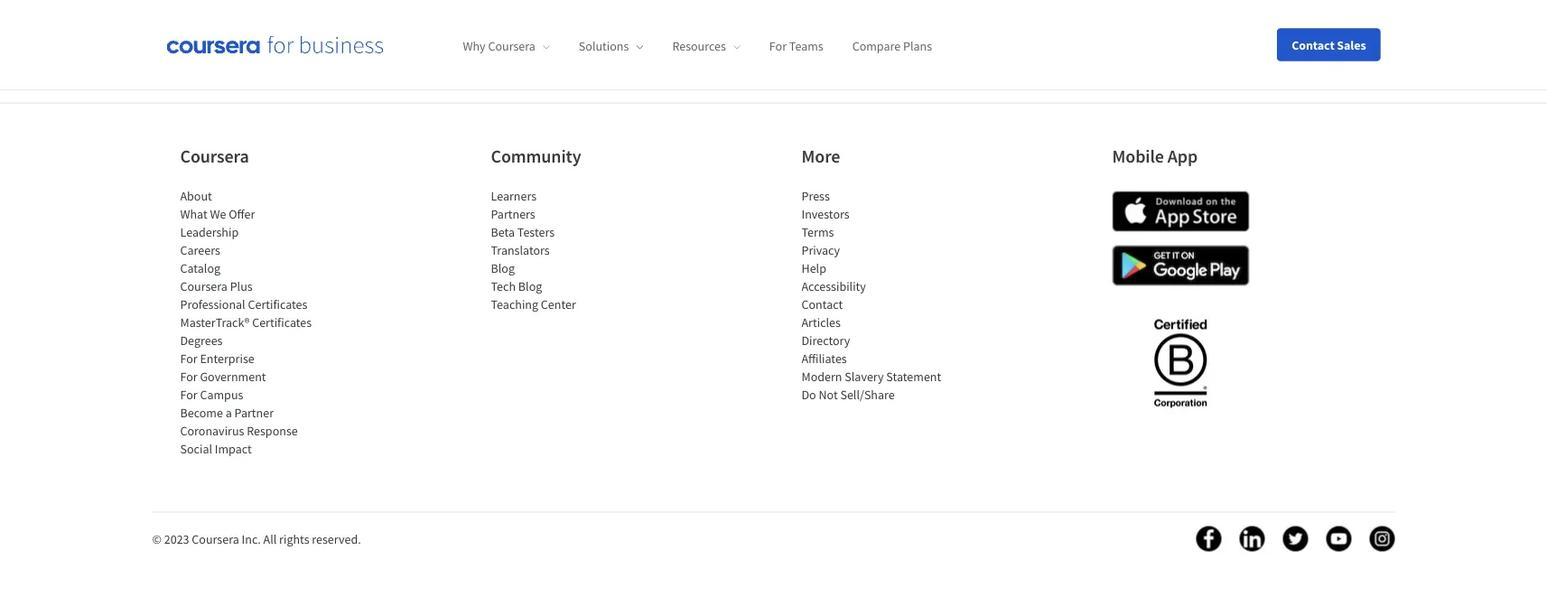 Task type: describe. For each thing, give the bounding box(es) containing it.
for left teams
[[770, 38, 787, 54]]

catalog
[[180, 260, 220, 276]]

contact sales button
[[1278, 28, 1381, 61]]

accessibility link
[[802, 278, 866, 294]]

1 horizontal spatial blog
[[518, 278, 542, 294]]

2023
[[164, 531, 189, 547]]

sell/share
[[841, 386, 895, 403]]

coursera facebook image
[[1196, 526, 1222, 552]]

for down 'degrees'
[[180, 350, 198, 367]]

teaching center link
[[491, 296, 576, 312]]

social
[[180, 441, 212, 457]]

compare
[[852, 38, 901, 54]]

plus
[[230, 278, 253, 294]]

solutions link
[[579, 38, 644, 54]]

privacy
[[802, 242, 840, 258]]

app
[[1168, 145, 1198, 167]]

for teams
[[770, 38, 824, 54]]

affiliates
[[802, 350, 847, 367]]

coursera twitter image
[[1283, 526, 1308, 552]]

do
[[802, 386, 816, 403]]

community
[[491, 145, 581, 167]]

translators link
[[491, 242, 550, 258]]

investors link
[[802, 206, 850, 222]]

compare plans
[[852, 38, 932, 54]]

plans
[[903, 38, 932, 54]]

resources link
[[672, 38, 741, 54]]

professional certificates link
[[180, 296, 308, 312]]

blog link
[[491, 260, 515, 276]]

© 2023 coursera inc. all rights reserved.
[[152, 531, 361, 547]]

response
[[247, 423, 298, 439]]

coursera plus link
[[180, 278, 253, 294]]

government
[[200, 368, 266, 385]]

list for community
[[491, 187, 645, 313]]

learners
[[491, 188, 537, 204]]

impact
[[215, 441, 252, 457]]

coronavirus response link
[[180, 423, 298, 439]]

inc.
[[242, 531, 261, 547]]

modern slavery statement link
[[802, 368, 941, 385]]

contact inside button
[[1292, 37, 1335, 53]]

for government link
[[180, 368, 266, 385]]

testers
[[517, 224, 555, 240]]

list for more
[[802, 187, 955, 404]]

0 vertical spatial blog
[[491, 260, 515, 276]]

center
[[541, 296, 576, 312]]

become
[[180, 404, 223, 421]]

list for coursera
[[180, 187, 334, 458]]

modern
[[802, 368, 842, 385]]

privacy link
[[802, 242, 840, 258]]

press
[[802, 188, 830, 204]]

get it on google play image
[[1112, 245, 1250, 286]]

degrees link
[[180, 332, 223, 348]]

about link
[[180, 188, 212, 204]]

compare plans link
[[852, 38, 932, 54]]

©
[[152, 531, 162, 547]]

directory link
[[802, 332, 850, 348]]

enterprise
[[200, 350, 254, 367]]

0 vertical spatial certificates
[[248, 296, 308, 312]]

mobile
[[1112, 145, 1164, 167]]

download on the app store image
[[1112, 191, 1250, 232]]

solutions
[[579, 38, 629, 54]]

for teams link
[[770, 38, 824, 54]]

help link
[[802, 260, 826, 276]]

resources
[[672, 38, 726, 54]]

coursera youtube image
[[1327, 526, 1352, 552]]

contact sales
[[1292, 37, 1366, 53]]

we
[[210, 206, 226, 222]]

learners partners beta testers translators blog tech blog teaching center
[[491, 188, 576, 312]]

why coursera
[[463, 38, 536, 54]]

for enterprise link
[[180, 350, 254, 367]]

press investors terms privacy help accessibility contact articles directory affiliates modern slavery statement do not sell/share
[[802, 188, 941, 403]]

logo of certified b corporation image
[[1144, 309, 1218, 417]]

coursera inside about what we offer leadership careers catalog coursera plus professional certificates mastertrack® certificates degrees for enterprise for government for campus become a partner coronavirus response social impact
[[180, 278, 228, 294]]

why coursera link
[[463, 38, 550, 54]]

campus
[[200, 386, 243, 403]]

coursera left inc.
[[192, 531, 239, 547]]



Task type: locate. For each thing, give the bounding box(es) containing it.
2 horizontal spatial list
[[802, 187, 955, 404]]

0 horizontal spatial contact
[[802, 296, 843, 312]]

terms link
[[802, 224, 834, 240]]

partners
[[491, 206, 535, 222]]

what we offer link
[[180, 206, 255, 222]]

1 horizontal spatial contact
[[1292, 37, 1335, 53]]

coursera up "about"
[[180, 145, 249, 167]]

slavery
[[845, 368, 884, 385]]

contact up the articles
[[802, 296, 843, 312]]

degrees
[[180, 332, 223, 348]]

a
[[226, 404, 232, 421]]

terms
[[802, 224, 834, 240]]

0 horizontal spatial list
[[180, 187, 334, 458]]

contact inside press investors terms privacy help accessibility contact articles directory affiliates modern slavery statement do not sell/share
[[802, 296, 843, 312]]

list containing press
[[802, 187, 955, 404]]

offer
[[229, 206, 255, 222]]

for up for campus link
[[180, 368, 198, 385]]

0 horizontal spatial blog
[[491, 260, 515, 276]]

statement
[[887, 368, 941, 385]]

blog
[[491, 260, 515, 276], [518, 278, 542, 294]]

social impact link
[[180, 441, 252, 457]]

press link
[[802, 188, 830, 204]]

3 list from the left
[[802, 187, 955, 404]]

catalog link
[[180, 260, 220, 276]]

1 horizontal spatial list
[[491, 187, 645, 313]]

do not sell/share link
[[802, 386, 895, 403]]

coursera down catalog link
[[180, 278, 228, 294]]

coursera linkedin image
[[1240, 526, 1265, 552]]

careers
[[180, 242, 220, 258]]

articles link
[[802, 314, 841, 330]]

about
[[180, 188, 212, 204]]

blog up tech
[[491, 260, 515, 276]]

beta testers link
[[491, 224, 555, 240]]

1 list from the left
[[180, 187, 334, 458]]

mastertrack® certificates link
[[180, 314, 312, 330]]

list
[[180, 187, 334, 458], [491, 187, 645, 313], [802, 187, 955, 404]]

certificates
[[248, 296, 308, 312], [252, 314, 312, 330]]

contact link
[[802, 296, 843, 312]]

become a partner link
[[180, 404, 274, 421]]

for up become
[[180, 386, 198, 403]]

affiliates link
[[802, 350, 847, 367]]

professional
[[180, 296, 245, 312]]

beta
[[491, 224, 515, 240]]

why
[[463, 38, 486, 54]]

coursera for business image
[[167, 36, 383, 54]]

list containing learners
[[491, 187, 645, 313]]

reserved.
[[312, 531, 361, 547]]

0 vertical spatial contact
[[1292, 37, 1335, 53]]

about what we offer leadership careers catalog coursera plus professional certificates mastertrack® certificates degrees for enterprise for government for campus become a partner coronavirus response social impact
[[180, 188, 312, 457]]

not
[[819, 386, 838, 403]]

coursera
[[488, 38, 536, 54], [180, 145, 249, 167], [180, 278, 228, 294], [192, 531, 239, 547]]

certificates up the mastertrack® certificates link
[[248, 296, 308, 312]]

tech
[[491, 278, 516, 294]]

partners link
[[491, 206, 535, 222]]

help
[[802, 260, 826, 276]]

mobile app
[[1112, 145, 1198, 167]]

leadership link
[[180, 224, 239, 240]]

blog up "teaching center" link
[[518, 278, 542, 294]]

coursera instagram image
[[1370, 526, 1395, 552]]

articles
[[802, 314, 841, 330]]

2 list from the left
[[491, 187, 645, 313]]

for campus link
[[180, 386, 243, 403]]

more
[[802, 145, 840, 167]]

contact
[[1292, 37, 1335, 53], [802, 296, 843, 312]]

1 vertical spatial contact
[[802, 296, 843, 312]]

1 vertical spatial blog
[[518, 278, 542, 294]]

translators
[[491, 242, 550, 258]]

careers link
[[180, 242, 220, 258]]

contact left sales on the top right of the page
[[1292, 37, 1335, 53]]

teams
[[789, 38, 824, 54]]

investors
[[802, 206, 850, 222]]

coursera right why
[[488, 38, 536, 54]]

for
[[770, 38, 787, 54], [180, 350, 198, 367], [180, 368, 198, 385], [180, 386, 198, 403]]

rights
[[279, 531, 309, 547]]

certificates down professional certificates link
[[252, 314, 312, 330]]

coronavirus
[[180, 423, 244, 439]]

learners link
[[491, 188, 537, 204]]

tech blog link
[[491, 278, 542, 294]]

directory
[[802, 332, 850, 348]]

accessibility
[[802, 278, 866, 294]]

1 vertical spatial certificates
[[252, 314, 312, 330]]

teaching
[[491, 296, 538, 312]]

all
[[263, 531, 277, 547]]

sales
[[1337, 37, 1366, 53]]

what
[[180, 206, 208, 222]]

list containing about
[[180, 187, 334, 458]]

leadership
[[180, 224, 239, 240]]

mastertrack®
[[180, 314, 250, 330]]



Task type: vqa. For each thing, say whether or not it's contained in the screenshot.
This on the right bottom
no



